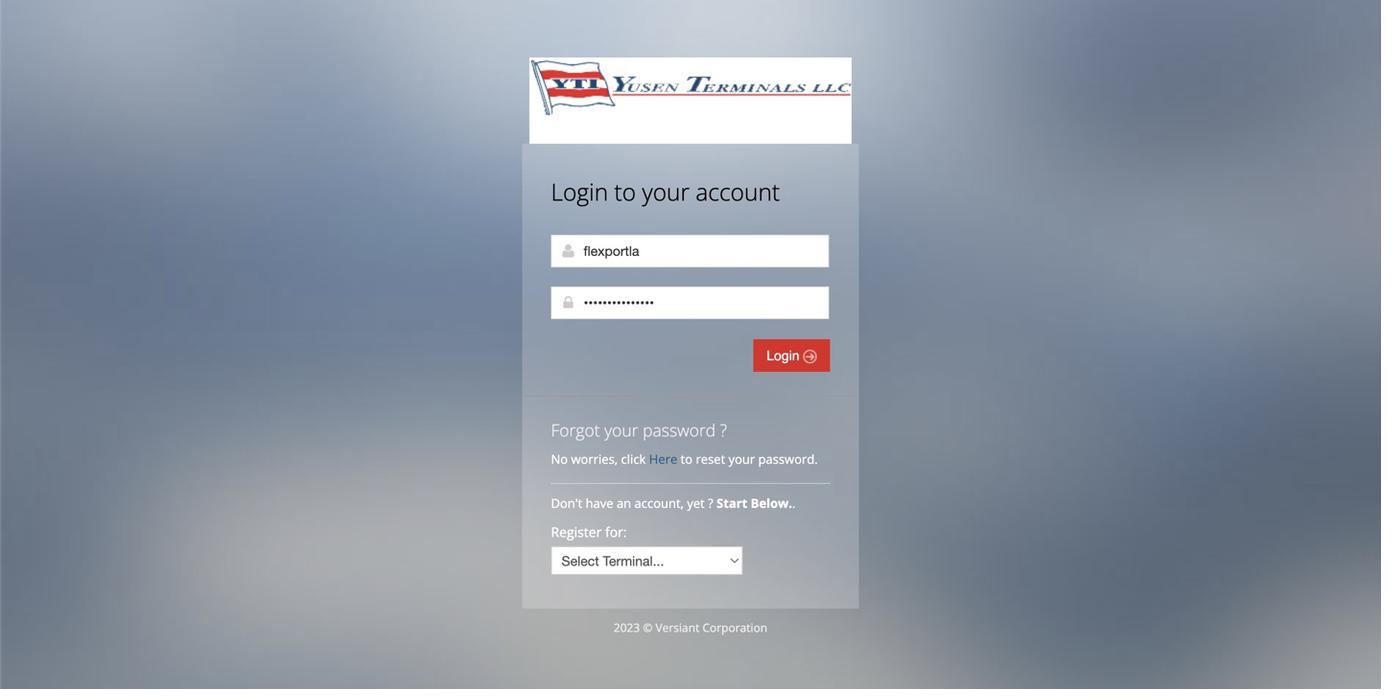 Task type: locate. For each thing, give the bounding box(es) containing it.
0 horizontal spatial login
[[551, 176, 609, 208]]

.
[[793, 495, 796, 512]]

to up username text field
[[615, 176, 636, 208]]

1 vertical spatial login
[[767, 348, 804, 364]]

0 horizontal spatial your
[[605, 419, 639, 442]]

to
[[615, 176, 636, 208], [681, 451, 693, 468]]

no
[[551, 451, 568, 468]]

your up username text field
[[642, 176, 690, 208]]

2 horizontal spatial your
[[729, 451, 755, 468]]

account
[[696, 176, 780, 208]]

? right yet
[[708, 495, 714, 512]]

0 vertical spatial login
[[551, 176, 609, 208]]

yet
[[687, 495, 705, 512]]

2023 © versiant corporation
[[614, 620, 768, 636]]

0 vertical spatial ?
[[720, 419, 728, 442]]

password
[[643, 419, 716, 442]]

1 horizontal spatial your
[[642, 176, 690, 208]]

login inside 'button'
[[767, 348, 804, 364]]

start
[[717, 495, 748, 512]]

lock image
[[561, 296, 576, 311]]

login
[[551, 176, 609, 208], [767, 348, 804, 364]]

here link
[[649, 451, 678, 468]]

1 vertical spatial ?
[[708, 495, 714, 512]]

swapright image
[[804, 350, 817, 364]]

2 vertical spatial your
[[729, 451, 755, 468]]

to right here
[[681, 451, 693, 468]]

your
[[642, 176, 690, 208], [605, 419, 639, 442], [729, 451, 755, 468]]

reset
[[696, 451, 726, 468]]

have
[[586, 495, 614, 512]]

here
[[649, 451, 678, 468]]

©
[[643, 620, 653, 636]]

?
[[720, 419, 728, 442], [708, 495, 714, 512]]

login for login
[[767, 348, 804, 364]]

your up the click
[[605, 419, 639, 442]]

Password password field
[[551, 287, 830, 320]]

1 horizontal spatial to
[[681, 451, 693, 468]]

? up reset
[[720, 419, 728, 442]]

1 horizontal spatial ?
[[720, 419, 728, 442]]

don't
[[551, 495, 583, 512]]

corporation
[[703, 620, 768, 636]]

your right reset
[[729, 451, 755, 468]]

1 vertical spatial to
[[681, 451, 693, 468]]

0 horizontal spatial to
[[615, 176, 636, 208]]

user image
[[561, 244, 576, 259]]

1 horizontal spatial login
[[767, 348, 804, 364]]

login to your account
[[551, 176, 780, 208]]

forgot your password ? no worries, click here to reset your password.
[[551, 419, 818, 468]]

Username text field
[[551, 235, 830, 268]]

click
[[621, 451, 646, 468]]

don't have an account, yet ? start below. .
[[551, 495, 799, 512]]



Task type: vqa. For each thing, say whether or not it's contained in the screenshot.
Login for Login
yes



Task type: describe. For each thing, give the bounding box(es) containing it.
0 horizontal spatial ?
[[708, 495, 714, 512]]

for:
[[606, 523, 627, 542]]

login for login to your account
[[551, 176, 609, 208]]

account,
[[635, 495, 684, 512]]

? inside forgot your password ? no worries, click here to reset your password.
[[720, 419, 728, 442]]

below.
[[751, 495, 793, 512]]

register
[[551, 523, 602, 542]]

versiant
[[656, 620, 700, 636]]

register for:
[[551, 523, 627, 542]]

2023
[[614, 620, 640, 636]]

forgot
[[551, 419, 600, 442]]

worries,
[[571, 451, 618, 468]]

1 vertical spatial your
[[605, 419, 639, 442]]

0 vertical spatial to
[[615, 176, 636, 208]]

an
[[617, 495, 632, 512]]

login button
[[754, 340, 831, 372]]

password.
[[759, 451, 818, 468]]

0 vertical spatial your
[[642, 176, 690, 208]]

to inside forgot your password ? no worries, click here to reset your password.
[[681, 451, 693, 468]]



